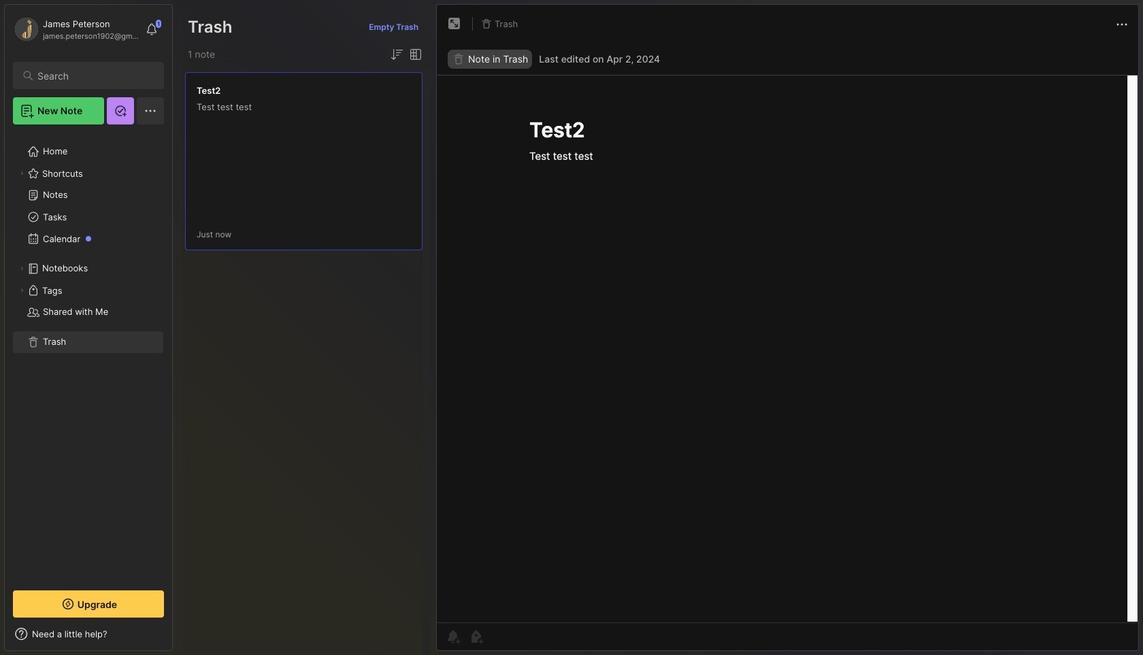 Task type: locate. For each thing, give the bounding box(es) containing it.
add a reminder image
[[445, 629, 462, 645]]

tree inside main element
[[5, 133, 172, 579]]

tree
[[5, 133, 172, 579]]

More actions field
[[1114, 15, 1131, 33]]

expand notebooks image
[[18, 265, 26, 273]]

click to collapse image
[[172, 630, 182, 647]]

None search field
[[37, 67, 152, 84]]

expand tags image
[[18, 287, 26, 295]]

more actions image
[[1114, 16, 1131, 33]]



Task type: vqa. For each thing, say whether or not it's contained in the screenshot.
Settings image
no



Task type: describe. For each thing, give the bounding box(es) containing it.
WHAT'S NEW field
[[5, 624, 172, 645]]

expand note image
[[447, 16, 463, 32]]

View options field
[[405, 46, 424, 63]]

Account field
[[13, 16, 139, 43]]

Note Editor text field
[[437, 75, 1139, 623]]

Search text field
[[37, 69, 152, 82]]

add tag image
[[468, 629, 485, 645]]

note window element
[[436, 4, 1140, 655]]

none search field inside main element
[[37, 67, 152, 84]]

main element
[[0, 0, 177, 656]]

Sort options field
[[389, 46, 405, 63]]



